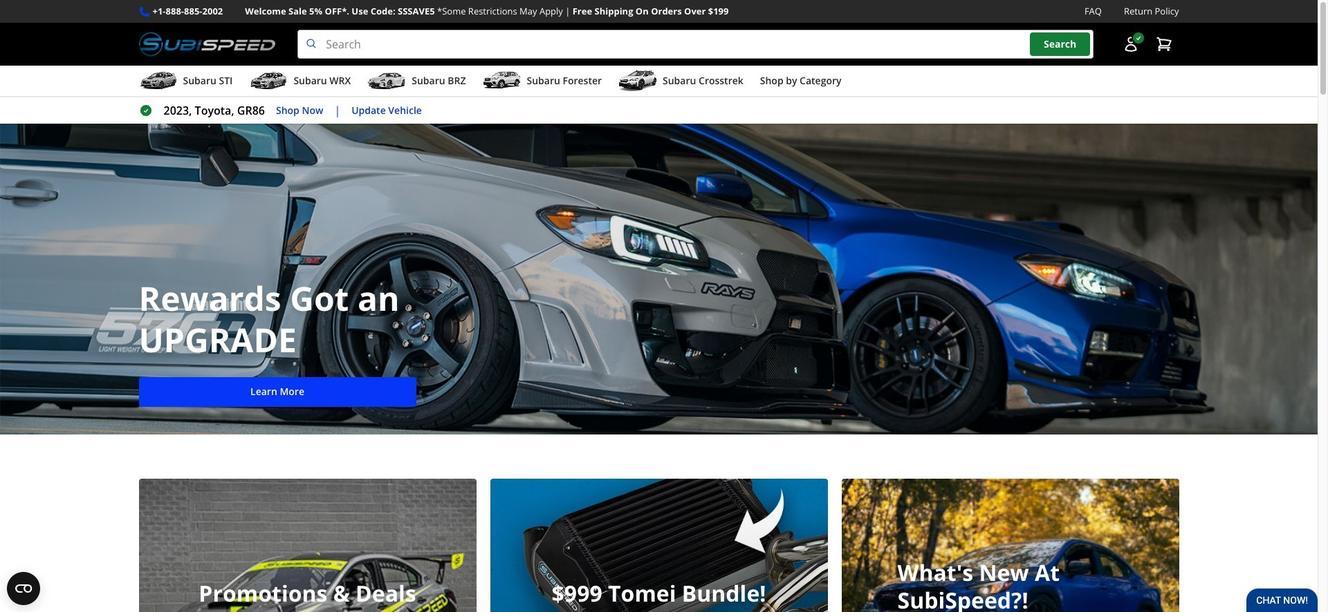 Task type: vqa. For each thing, say whether or not it's contained in the screenshot.
leftmost |
no



Task type: describe. For each thing, give the bounding box(es) containing it.
a subaru wrx thumbnail image image
[[249, 71, 288, 91]]

deals image
[[139, 480, 476, 613]]

a subaru sti thumbnail image image
[[139, 71, 177, 91]]

button image
[[1123, 36, 1139, 53]]

a subaru crosstrek thumbnail image image
[[619, 71, 657, 91]]

a subaru forester thumbnail image image
[[483, 71, 521, 91]]

a subaru brz thumbnail image image
[[368, 71, 406, 91]]



Task type: locate. For each thing, give the bounding box(es) containing it.
open widget image
[[7, 573, 40, 606]]

earn rewards image
[[842, 480, 1179, 613]]

coilovers image
[[490, 480, 828, 613]]

subispeed logo image
[[139, 30, 276, 59]]

rewards program image
[[0, 124, 1318, 435]]

search input field
[[298, 30, 1093, 59]]



